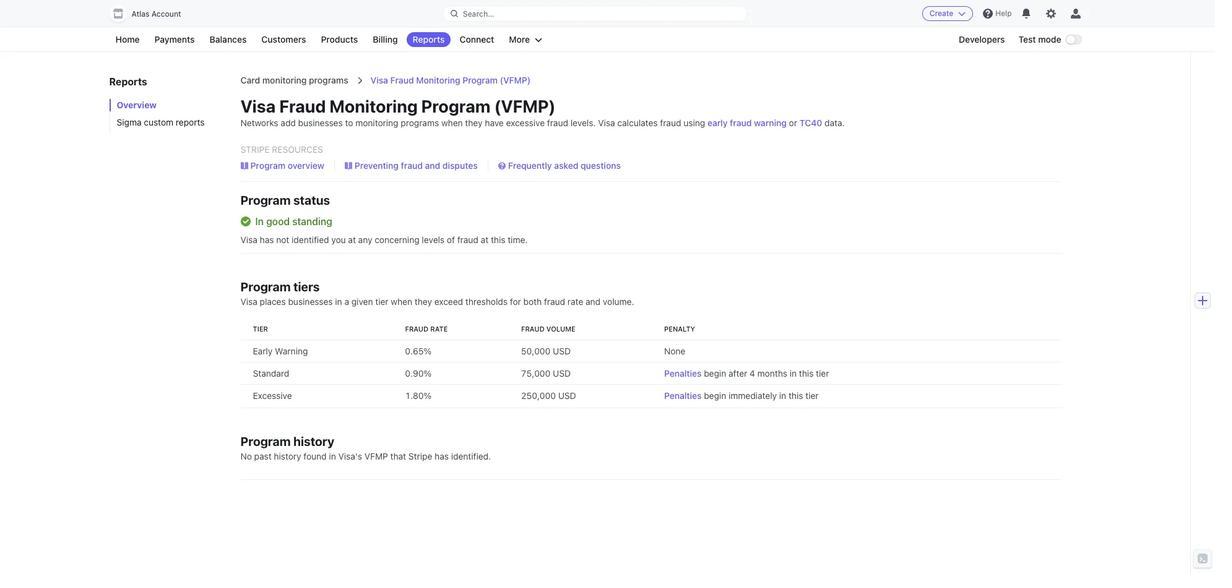 Task type: vqa. For each thing, say whether or not it's contained in the screenshot.
NUMBER
no



Task type: describe. For each thing, give the bounding box(es) containing it.
developers link
[[953, 32, 1012, 47]]

reports link
[[407, 32, 451, 47]]

test mode
[[1019, 34, 1062, 45]]

monitoring inside visa fraud monitoring program (vfmp) networks add businesses to monitoring programs when they have excessive fraud levels. visa calculates fraud using early fraud warning or tc40 data.
[[356, 118, 399, 128]]

standard
[[253, 368, 289, 379]]

visa for visa fraud monitoring program (vfmp) networks add businesses to monitoring programs when they have excessive fraud levels. visa calculates fraud using early fraud warning or tc40 data.
[[241, 96, 276, 116]]

2 at from the left
[[481, 235, 489, 245]]

both
[[524, 297, 542, 307]]

sigma
[[117, 117, 142, 128]]

when inside program tiers visa places businesses in a given tier when they exceed thresholds for both fraud rate and volume.
[[391, 297, 412, 307]]

fraud up 50,000 at bottom
[[521, 325, 545, 333]]

program history no past history found in visa's vfmp that stripe has identified.
[[241, 435, 491, 462]]

50,000
[[521, 346, 551, 357]]

in right months
[[790, 368, 797, 379]]

program for program history no past history found in visa's vfmp that stripe has identified.
[[241, 435, 291, 449]]

penalties for penalties begin immediately in this tier
[[664, 391, 702, 401]]

in good standing
[[255, 216, 332, 227]]

75,000 usd
[[521, 368, 571, 379]]

(vfmp) for visa fraud monitoring program (vfmp)
[[500, 75, 531, 85]]

Search… search field
[[443, 6, 748, 21]]

card
[[241, 75, 260, 85]]

rate inside program tiers visa places businesses in a given tier when they exceed thresholds for both fraud rate and volume.
[[568, 297, 584, 307]]

past
[[254, 451, 272, 462]]

1.80%
[[405, 391, 432, 401]]

penalty
[[664, 325, 695, 333]]

customers
[[262, 34, 306, 45]]

0 horizontal spatial programs
[[309, 75, 348, 85]]

in inside program tiers visa places businesses in a given tier when they exceed thresholds for both fraud rate and volume.
[[335, 297, 342, 307]]

volume
[[547, 325, 576, 333]]

fraud volume
[[521, 325, 576, 333]]

developers
[[959, 34, 1005, 45]]

concerning
[[375, 235, 420, 245]]

none
[[664, 346, 686, 357]]

in inside program history no past history found in visa's vfmp that stripe has identified.
[[329, 451, 336, 462]]

usd for 250,000 usd
[[558, 391, 576, 401]]

create
[[930, 9, 954, 18]]

frequently asked questions
[[508, 160, 621, 171]]

overview
[[117, 100, 157, 110]]

fraud inside "link"
[[401, 160, 423, 171]]

calculates
[[618, 118, 658, 128]]

networks
[[241, 118, 278, 128]]

months
[[758, 368, 788, 379]]

frequently
[[508, 160, 552, 171]]

exceed
[[435, 297, 463, 307]]

given
[[352, 297, 373, 307]]

balances
[[210, 34, 247, 45]]

has inside program history no past history found in visa's vfmp that stripe has identified.
[[435, 451, 449, 462]]

preventing
[[355, 160, 399, 171]]

preventing fraud and disputes link
[[345, 160, 478, 172]]

preventing fraud and disputes
[[355, 160, 478, 171]]

program overview
[[250, 160, 324, 171]]

0 vertical spatial this
[[491, 235, 506, 245]]

have
[[485, 118, 504, 128]]

products link
[[315, 32, 364, 47]]

250,000 usd
[[521, 391, 576, 401]]

program overview link
[[241, 160, 324, 172]]

1 at from the left
[[348, 235, 356, 245]]

and inside program tiers visa places businesses in a given tier when they exceed thresholds for both fraud rate and volume.
[[586, 297, 601, 307]]

in
[[255, 216, 264, 227]]

visa's
[[338, 451, 362, 462]]

they inside program tiers visa places businesses in a given tier when they exceed thresholds for both fraud rate and volume.
[[415, 297, 432, 307]]

card monitoring programs link
[[241, 75, 348, 85]]

no
[[241, 451, 252, 462]]

penalties begin after 4 months in this tier
[[664, 368, 829, 379]]

penalties link for begin immediately in this tier
[[664, 391, 702, 401]]

2 vertical spatial tier
[[806, 391, 819, 401]]

0.65%
[[405, 346, 432, 357]]

early
[[253, 346, 273, 357]]

monitoring for visa fraud monitoring program (vfmp) networks add businesses to monitoring programs when they have excessive fraud levels. visa calculates fraud using early fraud warning or tc40 data.
[[330, 96, 418, 116]]

home link
[[109, 32, 146, 47]]

identified
[[292, 235, 329, 245]]

programs inside visa fraud monitoring program (vfmp) networks add businesses to monitoring programs when they have excessive fraud levels. visa calculates fraud using early fraud warning or tc40 data.
[[401, 118, 439, 128]]

to
[[345, 118, 353, 128]]

warning
[[275, 346, 308, 357]]

customers link
[[255, 32, 312, 47]]

fraud left using
[[660, 118, 681, 128]]

visa for visa has not identified you at any concerning levels of fraud at this time.
[[241, 235, 258, 245]]

2 vertical spatial this
[[789, 391, 804, 401]]

fraud left levels. on the top of page
[[547, 118, 568, 128]]

when inside visa fraud monitoring program (vfmp) networks add businesses to monitoring programs when they have excessive fraud levels. visa calculates fraud using early fraud warning or tc40 data.
[[442, 118, 463, 128]]

fraud right early
[[730, 118, 752, 128]]

help button
[[979, 4, 1017, 24]]

atlas account
[[132, 9, 181, 19]]

fraud rate
[[405, 325, 448, 333]]

stripe resources
[[241, 144, 323, 155]]

for
[[510, 297, 521, 307]]

reports
[[176, 117, 205, 128]]

fraud inside visa fraud monitoring program (vfmp) networks add businesses to monitoring programs when they have excessive fraud levels. visa calculates fraud using early fraud warning or tc40 data.
[[279, 96, 326, 116]]

billing
[[373, 34, 398, 45]]

program status
[[241, 193, 330, 207]]

penalties link for begin after 4 months in this tier
[[664, 368, 702, 379]]

fraud right of
[[457, 235, 479, 245]]

thresholds
[[466, 297, 508, 307]]

custom
[[144, 117, 173, 128]]

data.
[[825, 118, 845, 128]]

payments link
[[148, 32, 201, 47]]

vfmp
[[365, 451, 388, 462]]

frequently asked questions link
[[498, 160, 621, 172]]

early
[[708, 118, 728, 128]]



Task type: locate. For each thing, give the bounding box(es) containing it.
in right found
[[329, 451, 336, 462]]

when left the have
[[442, 118, 463, 128]]

1 vertical spatial monitoring
[[330, 96, 418, 116]]

tier inside program tiers visa places businesses in a given tier when they exceed thresholds for both fraud rate and volume.
[[375, 297, 389, 307]]

visa
[[371, 75, 388, 85], [241, 96, 276, 116], [598, 118, 615, 128], [241, 235, 258, 245], [241, 297, 258, 307]]

0 vertical spatial penalties link
[[664, 368, 702, 379]]

usd down volume
[[553, 346, 571, 357]]

0 vertical spatial monitoring
[[262, 75, 307, 85]]

(vfmp) down more
[[500, 75, 531, 85]]

and inside "link"
[[425, 160, 440, 171]]

visa fraud monitoring program (vfmp)
[[371, 75, 531, 85]]

0 vertical spatial penalties
[[664, 368, 702, 379]]

businesses inside program tiers visa places businesses in a given tier when they exceed thresholds for both fraud rate and volume.
[[288, 297, 333, 307]]

1 vertical spatial businesses
[[288, 297, 333, 307]]

visa has not identified you at any concerning levels of fraud at this time.
[[241, 235, 528, 245]]

1 vertical spatial penalties
[[664, 391, 702, 401]]

0 horizontal spatial at
[[348, 235, 356, 245]]

billing link
[[367, 32, 404, 47]]

tiers
[[294, 280, 320, 294]]

1 vertical spatial (vfmp)
[[494, 96, 556, 116]]

fraud right preventing
[[401, 160, 423, 171]]

begin left immediately
[[704, 391, 727, 401]]

monitoring for visa fraud monitoring program (vfmp)
[[416, 75, 461, 85]]

create button
[[923, 6, 974, 21]]

rate
[[568, 297, 584, 307], [431, 325, 448, 333]]

1 vertical spatial begin
[[704, 391, 727, 401]]

sigma custom reports link
[[109, 116, 208, 129]]

or
[[789, 118, 798, 128]]

usd up 250,000 usd
[[553, 368, 571, 379]]

identified.
[[451, 451, 491, 462]]

1 vertical spatial and
[[586, 297, 601, 307]]

time.
[[508, 235, 528, 245]]

add
[[281, 118, 296, 128]]

(vfmp) inside visa fraud monitoring program (vfmp) networks add businesses to monitoring programs when they have excessive fraud levels. visa calculates fraud using early fraud warning or tc40 data.
[[494, 96, 556, 116]]

program for program overview
[[250, 160, 286, 171]]

using
[[684, 118, 705, 128]]

tier right months
[[816, 368, 829, 379]]

products
[[321, 34, 358, 45]]

penalties for penalties begin after 4 months in this tier
[[664, 368, 702, 379]]

early fraud warning link
[[708, 118, 787, 128]]

help
[[996, 9, 1012, 18]]

usd right 250,000
[[558, 391, 576, 401]]

overview link
[[109, 99, 208, 111]]

1 vertical spatial usd
[[553, 368, 571, 379]]

excessive
[[253, 391, 292, 401]]

program inside program tiers visa places businesses in a given tier when they exceed thresholds for both fraud rate and volume.
[[241, 280, 291, 294]]

0 horizontal spatial reports
[[109, 76, 147, 87]]

monitoring
[[416, 75, 461, 85], [330, 96, 418, 116]]

stripe inside program history no past history found in visa's vfmp that stripe has identified.
[[409, 451, 432, 462]]

programs down products link at the left
[[309, 75, 348, 85]]

program up places
[[241, 280, 291, 294]]

this left time.
[[491, 235, 506, 245]]

when up fraud rate
[[391, 297, 412, 307]]

tier right immediately
[[806, 391, 819, 401]]

they left exceed
[[415, 297, 432, 307]]

0 horizontal spatial monitoring
[[262, 75, 307, 85]]

found
[[304, 451, 327, 462]]

has left not
[[260, 235, 274, 245]]

levels
[[422, 235, 445, 245]]

fraud up 0.65% on the left of page
[[405, 325, 429, 333]]

atlas account button
[[109, 5, 194, 22]]

has left identified.
[[435, 451, 449, 462]]

that
[[390, 451, 406, 462]]

this right immediately
[[789, 391, 804, 401]]

account
[[152, 9, 181, 19]]

1 vertical spatial tier
[[816, 368, 829, 379]]

begin for after
[[704, 368, 727, 379]]

0 vertical spatial stripe
[[241, 144, 270, 155]]

rate down exceed
[[431, 325, 448, 333]]

mode
[[1039, 34, 1062, 45]]

disputes
[[443, 160, 478, 171]]

fraud
[[390, 75, 414, 85], [279, 96, 326, 116], [405, 325, 429, 333], [521, 325, 545, 333]]

0 vertical spatial when
[[442, 118, 463, 128]]

more button
[[503, 32, 549, 47]]

visa for visa fraud monitoring program (vfmp)
[[371, 75, 388, 85]]

card monitoring programs
[[241, 75, 348, 85]]

0 vertical spatial begin
[[704, 368, 727, 379]]

1 begin from the top
[[704, 368, 727, 379]]

at left any
[[348, 235, 356, 245]]

questions
[[581, 160, 621, 171]]

businesses down tiers
[[288, 297, 333, 307]]

places
[[260, 297, 286, 307]]

0 horizontal spatial when
[[391, 297, 412, 307]]

0 vertical spatial programs
[[309, 75, 348, 85]]

penalties
[[664, 368, 702, 379], [664, 391, 702, 401]]

visa left places
[[241, 297, 258, 307]]

fraud down billing link
[[390, 75, 414, 85]]

usd
[[553, 346, 571, 357], [553, 368, 571, 379], [558, 391, 576, 401]]

rate up volume
[[568, 297, 584, 307]]

1 horizontal spatial has
[[435, 451, 449, 462]]

(vfmp)
[[500, 75, 531, 85], [494, 96, 556, 116]]

(vfmp) up 'excessive'
[[494, 96, 556, 116]]

reports right billing
[[413, 34, 445, 45]]

visa up the networks
[[241, 96, 276, 116]]

programs
[[309, 75, 348, 85], [401, 118, 439, 128]]

1 horizontal spatial monitoring
[[356, 118, 399, 128]]

program up in
[[241, 193, 291, 207]]

fraud right both
[[544, 297, 565, 307]]

warning
[[754, 118, 787, 128]]

good
[[266, 216, 290, 227]]

0 vertical spatial businesses
[[298, 118, 343, 128]]

1 vertical spatial history
[[274, 451, 301, 462]]

monitoring up the to
[[330, 96, 418, 116]]

0 horizontal spatial and
[[425, 160, 440, 171]]

1 horizontal spatial programs
[[401, 118, 439, 128]]

usd for 50,000 usd
[[553, 346, 571, 357]]

standing
[[292, 216, 332, 227]]

1 vertical spatial when
[[391, 297, 412, 307]]

0 horizontal spatial has
[[260, 235, 274, 245]]

0 horizontal spatial stripe
[[241, 144, 270, 155]]

0 vertical spatial has
[[260, 235, 274, 245]]

not
[[276, 235, 289, 245]]

tier
[[253, 325, 268, 333]]

program down visa fraud monitoring program (vfmp)
[[421, 96, 491, 116]]

monitoring
[[262, 75, 307, 85], [356, 118, 399, 128]]

monitoring down reports link
[[416, 75, 461, 85]]

1 vertical spatial they
[[415, 297, 432, 307]]

0 vertical spatial tier
[[375, 297, 389, 307]]

in down months
[[780, 391, 787, 401]]

program down stripe resources
[[250, 160, 286, 171]]

program for program tiers visa places businesses in a given tier when they exceed thresholds for both fraud rate and volume.
[[241, 280, 291, 294]]

fraud
[[547, 118, 568, 128], [660, 118, 681, 128], [730, 118, 752, 128], [401, 160, 423, 171], [457, 235, 479, 245], [544, 297, 565, 307]]

2 penalties from the top
[[664, 391, 702, 401]]

tier right given at the left bottom of page
[[375, 297, 389, 307]]

Search… text field
[[443, 6, 748, 21]]

history right past
[[274, 451, 301, 462]]

a
[[345, 297, 349, 307]]

businesses left the to
[[298, 118, 343, 128]]

notifications image
[[1022, 9, 1032, 19]]

0 vertical spatial history
[[294, 435, 334, 449]]

monitoring inside visa fraud monitoring program (vfmp) networks add businesses to monitoring programs when they have excessive fraud levels. visa calculates fraud using early fraud warning or tc40 data.
[[330, 96, 418, 116]]

2 penalties link from the top
[[664, 391, 702, 401]]

program down connect link
[[463, 75, 498, 85]]

50,000 usd
[[521, 346, 571, 357]]

0 vertical spatial (vfmp)
[[500, 75, 531, 85]]

1 penalties link from the top
[[664, 368, 702, 379]]

penalties link
[[664, 368, 702, 379], [664, 391, 702, 401]]

connect link
[[454, 32, 501, 47]]

(vfmp) for visa fraud monitoring program (vfmp) networks add businesses to monitoring programs when they have excessive fraud levels. visa calculates fraud using early fraud warning or tc40 data.
[[494, 96, 556, 116]]

early warning
[[253, 346, 308, 357]]

1 vertical spatial programs
[[401, 118, 439, 128]]

0 vertical spatial reports
[[413, 34, 445, 45]]

after
[[729, 368, 748, 379]]

in left a
[[335, 297, 342, 307]]

search…
[[463, 9, 494, 18]]

0 vertical spatial usd
[[553, 346, 571, 357]]

1 horizontal spatial rate
[[568, 297, 584, 307]]

they left the have
[[465, 118, 483, 128]]

they inside visa fraud monitoring program (vfmp) networks add businesses to monitoring programs when they have excessive fraud levels. visa calculates fraud using early fraud warning or tc40 data.
[[465, 118, 483, 128]]

atlas
[[132, 9, 150, 19]]

payments
[[155, 34, 195, 45]]

businesses inside visa fraud monitoring program (vfmp) networks add businesses to monitoring programs when they have excessive fraud levels. visa calculates fraud using early fraud warning or tc40 data.
[[298, 118, 343, 128]]

1 vertical spatial monitoring
[[356, 118, 399, 128]]

visa down in
[[241, 235, 258, 245]]

fraud up add
[[279, 96, 326, 116]]

0 vertical spatial they
[[465, 118, 483, 128]]

and left disputes
[[425, 160, 440, 171]]

test
[[1019, 34, 1036, 45]]

history up found
[[294, 435, 334, 449]]

1 horizontal spatial at
[[481, 235, 489, 245]]

of
[[447, 235, 455, 245]]

monitoring right the to
[[356, 118, 399, 128]]

reports up overview
[[109, 76, 147, 87]]

0 vertical spatial rate
[[568, 297, 584, 307]]

program inside program history no past history found in visa's vfmp that stripe has identified.
[[241, 435, 291, 449]]

0 horizontal spatial rate
[[431, 325, 448, 333]]

at left time.
[[481, 235, 489, 245]]

1 penalties from the top
[[664, 368, 702, 379]]

0 horizontal spatial they
[[415, 297, 432, 307]]

1 vertical spatial rate
[[431, 325, 448, 333]]

4
[[750, 368, 755, 379]]

0.90%
[[405, 368, 432, 379]]

fraud inside program tiers visa places businesses in a given tier when they exceed thresholds for both fraud rate and volume.
[[544, 297, 565, 307]]

program inside visa fraud monitoring program (vfmp) networks add businesses to monitoring programs when they have excessive fraud levels. visa calculates fraud using early fraud warning or tc40 data.
[[421, 96, 491, 116]]

sigma custom reports
[[117, 117, 205, 128]]

begin left after
[[704, 368, 727, 379]]

usd for 75,000 usd
[[553, 368, 571, 379]]

visa inside program tiers visa places businesses in a given tier when they exceed thresholds for both fraud rate and volume.
[[241, 297, 258, 307]]

businesses
[[298, 118, 343, 128], [288, 297, 333, 307]]

stripe right that on the bottom
[[409, 451, 432, 462]]

this right months
[[799, 368, 814, 379]]

0 vertical spatial monitoring
[[416, 75, 461, 85]]

they
[[465, 118, 483, 128], [415, 297, 432, 307]]

visa down billing link
[[371, 75, 388, 85]]

1 horizontal spatial stripe
[[409, 451, 432, 462]]

2 vertical spatial usd
[[558, 391, 576, 401]]

stripe down the networks
[[241, 144, 270, 155]]

visa fraud monitoring program (vfmp) networks add businesses to monitoring programs when they have excessive fraud levels. visa calculates fraud using early fraud warning or tc40 data.
[[241, 96, 845, 128]]

1 vertical spatial this
[[799, 368, 814, 379]]

tc40
[[800, 118, 823, 128]]

stripe
[[241, 144, 270, 155], [409, 451, 432, 462]]

1 vertical spatial reports
[[109, 76, 147, 87]]

program for program status
[[241, 193, 291, 207]]

home
[[115, 34, 140, 45]]

visa right levels. on the top of page
[[598, 118, 615, 128]]

has
[[260, 235, 274, 245], [435, 451, 449, 462]]

excessive
[[506, 118, 545, 128]]

levels.
[[571, 118, 596, 128]]

1 vertical spatial stripe
[[409, 451, 432, 462]]

1 horizontal spatial when
[[442, 118, 463, 128]]

monitoring right card
[[262, 75, 307, 85]]

1 vertical spatial has
[[435, 451, 449, 462]]

1 horizontal spatial reports
[[413, 34, 445, 45]]

1 horizontal spatial they
[[465, 118, 483, 128]]

1 horizontal spatial and
[[586, 297, 601, 307]]

program up past
[[241, 435, 291, 449]]

0 vertical spatial and
[[425, 160, 440, 171]]

and left volume.
[[586, 297, 601, 307]]

begin for immediately
[[704, 391, 727, 401]]

any
[[358, 235, 372, 245]]

programs up "preventing fraud and disputes"
[[401, 118, 439, 128]]

when
[[442, 118, 463, 128], [391, 297, 412, 307]]

2 begin from the top
[[704, 391, 727, 401]]

1 vertical spatial penalties link
[[664, 391, 702, 401]]



